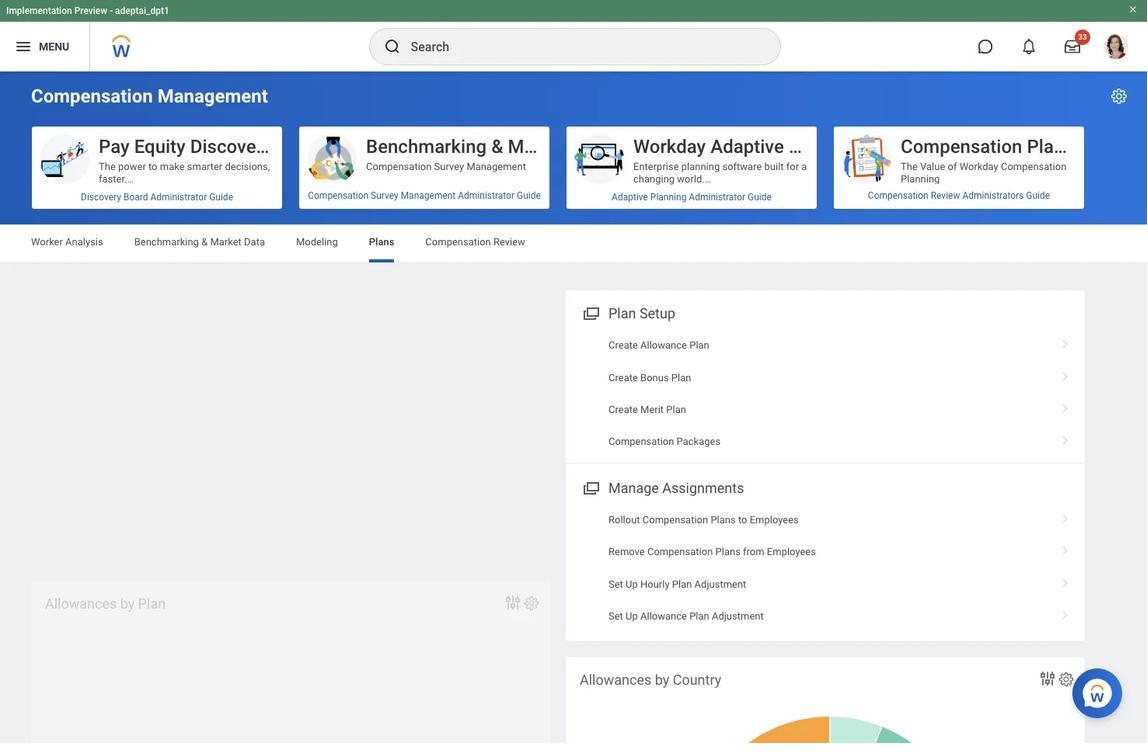 Task type: vqa. For each thing, say whether or not it's contained in the screenshot.
first The from left
yes



Task type: describe. For each thing, give the bounding box(es) containing it.
configure and view chart data image
[[1039, 670, 1057, 689]]

0 horizontal spatial manage
[[609, 480, 659, 497]]

compensation for compensation survey management administrator guide
[[308, 190, 369, 201]]

finances,
[[210, 235, 251, 247]]

administrators
[[963, 190, 1024, 201]]

0 horizontal spatial board
[[124, 192, 148, 203]]

preview
[[74, 5, 107, 16]]

quickly
[[939, 298, 972, 309]]

guide for workday adaptive planning
[[748, 192, 772, 203]]

employees for rollout compensation plans to employees
[[750, 514, 799, 526]]

plan inside 'link'
[[666, 404, 686, 416]]

what it is?
[[366, 186, 413, 197]]

the for pay equity discovery board
[[99, 161, 116, 173]]

compensation review administrators guide
[[868, 190, 1050, 201]]

plan right hourly
[[672, 579, 692, 591]]

it
[[392, 186, 398, 197]]

the value of workday compensation planning
[[901, 161, 1067, 185]]

analysis
[[65, 236, 103, 248]]

data inside tab list
[[244, 236, 265, 248]]

menu button
[[0, 22, 90, 72]]

makes
[[140, 223, 170, 235]]

review for compensation review administrators guide
[[931, 190, 960, 201]]

discovery board administrator guide
[[81, 192, 233, 203]]

to inside flexibility to manage changes and execute quickly
[[945, 285, 954, 297]]

ability
[[901, 198, 929, 210]]

data—you
[[99, 198, 144, 210]]

hourly
[[641, 579, 670, 591]]

chevron right image for create bonus plan
[[1056, 367, 1076, 382]]

chevron right image for rollout compensation plans to employees
[[1056, 509, 1076, 525]]

create allowance plan link
[[566, 330, 1085, 362]]

manage assignments
[[609, 480, 744, 497]]

close environment banner image
[[1129, 5, 1138, 14]]

make inside the power to make smarter decisions, faster.
[[160, 161, 185, 173]]

worker analysis
[[31, 236, 103, 248]]

workday inside data—you have tons of it, but how do you make sense of it? workday makes it easy to get a complete picture of your finances, people, and operations so you can make more informed decisions.
[[99, 223, 138, 235]]

cases
[[386, 571, 414, 583]]

a inside data—you have tons of it, but how do you make sense of it? workday makes it easy to get a complete picture of your finances, people, and operations so you can make more informed decisions.
[[232, 223, 238, 235]]

market inside tab list
[[210, 236, 242, 248]]

plans inside tab list
[[369, 236, 394, 248]]

0 vertical spatial you
[[99, 211, 115, 222]]

set up hourly plan adjustment link
[[566, 569, 1085, 601]]

compensation survey management administrator guide link
[[299, 184, 550, 208]]

merit
[[641, 404, 664, 416]]

up for hourly
[[626, 579, 638, 591]]

workforce
[[634, 447, 680, 458]]

create merit plan
[[609, 404, 686, 416]]

allowance inside "link"
[[641, 340, 687, 351]]

1 horizontal spatial discovery
[[190, 136, 272, 158]]

strategy
[[1005, 198, 1042, 210]]

survey for compensation survey management
[[434, 161, 464, 173]]

1 horizontal spatial adaptive
[[711, 136, 784, 158]]

plan right bonus
[[671, 372, 691, 384]]

pay equity discovery board
[[99, 136, 326, 158]]

power
[[118, 161, 146, 173]]

plan right menu group icon at the right of page
[[609, 305, 636, 322]]

0 vertical spatial data
[[571, 136, 610, 158]]

compensation for compensation survey management
[[366, 161, 432, 173]]

tons
[[170, 198, 190, 210]]

configure allowances by country image
[[1058, 672, 1075, 689]]

and inside data—you have tons of it, but how do you make sense of it? workday makes it easy to get a complete picture of your finances, people, and operations so you can make more informed decisions.
[[133, 248, 150, 260]]

0 vertical spatial &
[[491, 136, 503, 158]]

create allowance plan
[[609, 340, 710, 351]]

set up hourly plan adjustment
[[609, 579, 747, 591]]

picture
[[143, 235, 174, 247]]

for
[[786, 161, 799, 173]]

value
[[920, 161, 945, 173]]

justify image
[[14, 37, 33, 56]]

planning for financial planning
[[676, 310, 716, 322]]

plan left define
[[943, 198, 963, 210]]

is?
[[400, 186, 413, 197]]

sense
[[144, 211, 171, 222]]

planning
[[682, 161, 720, 173]]

compensation packages link
[[566, 426, 1085, 458]]

remove compensation plans from employees
[[609, 547, 816, 558]]

allowances by country element
[[566, 658, 1085, 744]]

menu group image
[[580, 477, 601, 498]]

plan inside "link"
[[690, 340, 710, 351]]

have
[[146, 198, 167, 210]]

allowances by country
[[580, 672, 721, 689]]

planning up for
[[789, 136, 862, 158]]

country
[[673, 672, 721, 689]]

your
[[188, 235, 208, 247]]

menu banner
[[0, 0, 1147, 72]]

to right ability
[[931, 198, 940, 210]]

management for compensation survey management administrator guide
[[401, 190, 456, 201]]

from
[[743, 547, 765, 558]]

smarter
[[187, 161, 222, 173]]

review for compensation review
[[494, 236, 525, 248]]

implementation
[[6, 5, 72, 16]]

easy
[[181, 223, 202, 235]]

faster.
[[99, 173, 127, 185]]

employees for remove compensation plans from employees
[[767, 547, 816, 558]]

plans for rollout
[[711, 514, 736, 526]]

notifications large image
[[1021, 39, 1037, 54]]

compensation packages
[[609, 436, 721, 448]]

chevron right image for remove compensation plans from employees
[[1056, 541, 1076, 557]]

flexibility
[[901, 285, 943, 297]]

complete
[[99, 235, 141, 247]]

planning for compensation planning cycle
[[1027, 136, 1100, 158]]

rollout
[[609, 514, 640, 526]]

of left it?
[[174, 211, 183, 222]]

it?
[[185, 211, 196, 222]]

create bonus plan
[[609, 372, 691, 384]]

compensation management
[[31, 86, 268, 107]]

worker
[[31, 236, 63, 248]]

data—you have tons of it, but how do you make sense of it? workday makes it easy to get a complete picture of your finances, people, and operations so you can make more informed decisions.
[[99, 198, 264, 272]]

how
[[231, 198, 250, 210]]

to inside the power to make smarter decisions, faster.
[[148, 161, 157, 173]]

assignments
[[663, 480, 744, 497]]

to inside rollout compensation plans to employees link
[[738, 514, 747, 526]]

set for set up allowance plan adjustment
[[609, 611, 623, 623]]

workforce planning
[[634, 447, 722, 458]]

remove
[[609, 547, 645, 558]]

enterprise planning software built for a changing world.
[[634, 161, 807, 185]]

2 vertical spatial make
[[99, 260, 123, 272]]

configure this page image
[[1110, 87, 1129, 106]]

execute
[[901, 298, 936, 309]]

compensation review administrators guide link
[[834, 184, 1084, 208]]

rollout compensation plans to employees
[[609, 514, 799, 526]]

profile logan mcneil image
[[1104, 34, 1129, 62]]

plan setup
[[609, 305, 676, 322]]

what
[[366, 186, 389, 197]]

decisions,
[[225, 161, 270, 173]]

workday inside the value of workday compensation planning
[[960, 161, 999, 173]]

33 button
[[1056, 30, 1091, 64]]

the power to make smarter decisions, faster.
[[99, 161, 270, 185]]

1 horizontal spatial benchmarking & market data
[[366, 136, 610, 158]]

up for allowance
[[626, 611, 638, 623]]

planning inside the value of workday compensation planning
[[901, 173, 940, 185]]

main content containing compensation management
[[0, 72, 1147, 744]]

benchmarking & market data inside tab list
[[134, 236, 265, 248]]



Task type: locate. For each thing, give the bounding box(es) containing it.
and right changes
[[1038, 285, 1055, 297]]

chevron right image inside compensation packages link
[[1056, 431, 1076, 446]]

1 horizontal spatial survey
[[434, 161, 464, 173]]

manage inside flexibility to manage changes and execute quickly
[[957, 285, 993, 297]]

adjustment down remove compensation plans from employees
[[695, 579, 747, 591]]

define
[[974, 198, 1002, 210]]

compensation for compensation packages
[[609, 436, 674, 448]]

1 vertical spatial and
[[1038, 285, 1055, 297]]

1 vertical spatial discovery
[[81, 192, 121, 203]]

financial
[[634, 310, 674, 322]]

guide right "administrators"
[[1026, 190, 1050, 201]]

to up 'quickly'
[[945, 285, 954, 297]]

compensation up pay
[[31, 86, 153, 107]]

0 horizontal spatial administrator
[[150, 192, 207, 203]]

setup
[[640, 305, 676, 322]]

plans up remove compensation plans from employees
[[711, 514, 736, 526]]

and inside flexibility to manage changes and execute quickly
[[1038, 285, 1055, 297]]

0 horizontal spatial discovery
[[81, 192, 121, 203]]

market
[[508, 136, 567, 158], [210, 236, 242, 248]]

compensation up the it
[[366, 161, 432, 173]]

0 horizontal spatial review
[[494, 236, 525, 248]]

the
[[99, 161, 116, 173], [901, 161, 918, 173]]

compensation up set up hourly plan adjustment
[[647, 547, 713, 558]]

1 vertical spatial allowance
[[641, 611, 687, 623]]

menu group image
[[580, 302, 601, 323]]

compensation survey management
[[366, 161, 526, 173]]

the inside the value of workday compensation planning
[[901, 161, 918, 173]]

1 horizontal spatial data
[[571, 136, 610, 158]]

1 up from the top
[[626, 579, 638, 591]]

more
[[126, 260, 149, 272]]

compensation for compensation review
[[425, 236, 491, 248]]

0 vertical spatial set
[[609, 579, 623, 591]]

0 horizontal spatial benchmarking
[[134, 236, 199, 248]]

a right get
[[232, 223, 238, 235]]

1 vertical spatial set
[[609, 611, 623, 623]]

benchmarking down it
[[134, 236, 199, 248]]

a
[[802, 161, 807, 173], [232, 223, 238, 235]]

1 horizontal spatial and
[[1038, 285, 1055, 297]]

management for compensation survey management
[[467, 161, 526, 173]]

chevron right image for create merit plan
[[1056, 399, 1076, 414]]

guide up get
[[209, 192, 233, 203]]

workday up "administrators"
[[960, 161, 999, 173]]

1 vertical spatial adaptive
[[612, 192, 648, 203]]

0 vertical spatial board
[[277, 136, 326, 158]]

of
[[948, 161, 957, 173], [192, 198, 201, 210], [174, 211, 183, 222], [177, 235, 186, 247]]

to inside data—you have tons of it, but how do you make sense of it? workday makes it easy to get a complete picture of your finances, people, and operations so you can make more informed decisions.
[[204, 223, 213, 235]]

manage
[[957, 285, 993, 297], [609, 480, 659, 497]]

planning for workforce planning
[[682, 447, 722, 458]]

1 vertical spatial list
[[566, 504, 1085, 633]]

2 vertical spatial workday
[[99, 223, 138, 235]]

0 vertical spatial market
[[508, 136, 567, 158]]

workday up enterprise at the right of the page
[[634, 136, 706, 158]]

1 vertical spatial &
[[965, 198, 971, 210]]

software
[[723, 161, 762, 173]]

guide
[[517, 190, 541, 201], [1026, 190, 1050, 201], [209, 192, 233, 203], [748, 192, 772, 203]]

create down the plan setup
[[609, 340, 638, 351]]

allowance down sales planning
[[641, 611, 687, 623]]

to left get
[[204, 223, 213, 235]]

can
[[235, 248, 251, 260]]

0 horizontal spatial data
[[244, 236, 265, 248]]

management inside compensation survey management administrator guide link
[[401, 190, 456, 201]]

create for create bonus plan
[[609, 372, 638, 384]]

1 horizontal spatial board
[[277, 136, 326, 158]]

3 create from the top
[[609, 404, 638, 416]]

set up allowance plan adjustment link
[[566, 601, 1085, 633]]

tab list containing worker analysis
[[16, 225, 1132, 263]]

menu
[[39, 40, 69, 53]]

sales planning
[[634, 583, 700, 595]]

adjustment down "from"
[[712, 611, 764, 623]]

1 horizontal spatial the
[[901, 161, 918, 173]]

packages
[[677, 436, 721, 448]]

1 horizontal spatial market
[[508, 136, 567, 158]]

chevron right image inside create merit plan 'link'
[[1056, 399, 1076, 414]]

planning left cycle
[[1027, 136, 1100, 158]]

set up 'allowances'
[[609, 611, 623, 623]]

discovery board administrator guide link
[[32, 186, 282, 209]]

people,
[[99, 248, 131, 260]]

1 horizontal spatial &
[[491, 136, 503, 158]]

33
[[1078, 33, 1087, 41]]

adaptive up software
[[711, 136, 784, 158]]

administrator up it?
[[150, 192, 207, 203]]

0 vertical spatial and
[[133, 248, 150, 260]]

chevron right image inside create allowance plan "link"
[[1056, 334, 1076, 350]]

plans for remove
[[716, 547, 741, 558]]

2 create from the top
[[609, 372, 638, 384]]

compensation inside tab list
[[425, 236, 491, 248]]

planning
[[789, 136, 862, 158], [1027, 136, 1100, 158], [901, 173, 940, 185], [651, 192, 687, 203], [676, 310, 716, 322], [682, 447, 722, 458], [661, 583, 700, 595]]

Search Workday  search field
[[411, 30, 748, 64]]

& up compensation survey management
[[491, 136, 503, 158]]

0 horizontal spatial and
[[133, 248, 150, 260]]

0 vertical spatial survey
[[434, 161, 464, 173]]

you down the finances,
[[217, 248, 233, 260]]

make down equity
[[160, 161, 185, 173]]

set left sales at the bottom of the page
[[609, 579, 623, 591]]

set for set up hourly plan adjustment
[[609, 579, 623, 591]]

make down people,
[[99, 260, 123, 272]]

0 horizontal spatial &
[[201, 236, 208, 248]]

1 horizontal spatial administrator
[[458, 190, 515, 201]]

discovery up the decisions,
[[190, 136, 272, 158]]

benchmarking & market data down "easy"
[[134, 236, 265, 248]]

the up faster.
[[99, 161, 116, 173]]

adaptive planning administrator guide link
[[567, 186, 817, 209]]

chevron right image
[[1056, 573, 1076, 589]]

0 horizontal spatial workday
[[99, 223, 138, 235]]

1 vertical spatial plans
[[711, 514, 736, 526]]

survey for compensation survey management administrator guide
[[371, 190, 399, 201]]

adjustment
[[695, 579, 747, 591], [712, 611, 764, 623]]

administrator down enterprise planning software built for a changing world.
[[689, 192, 746, 203]]

& down "easy"
[[201, 236, 208, 248]]

1 vertical spatial employees
[[767, 547, 816, 558]]

compensation down manage assignments
[[643, 514, 708, 526]]

1 horizontal spatial review
[[931, 190, 960, 201]]

1 vertical spatial up
[[626, 611, 638, 623]]

2 up from the top
[[626, 611, 638, 623]]

plans
[[369, 236, 394, 248], [711, 514, 736, 526], [716, 547, 741, 558]]

1 vertical spatial data
[[244, 236, 265, 248]]

adeptai_dpt1
[[115, 5, 169, 16]]

2 vertical spatial &
[[201, 236, 208, 248]]

adaptive planning administrator guide
[[612, 192, 772, 203]]

create merit plan link
[[566, 394, 1085, 426]]

1 list from the top
[[566, 330, 1085, 458]]

administrator for workday adaptive planning
[[689, 192, 746, 203]]

0 horizontal spatial you
[[99, 211, 115, 222]]

2 vertical spatial plans
[[716, 547, 741, 558]]

of left it,
[[192, 198, 201, 210]]

plans down what
[[369, 236, 394, 248]]

plan right merit
[[666, 404, 686, 416]]

1 vertical spatial benchmarking
[[134, 236, 199, 248]]

list for manage assignments
[[566, 504, 1085, 633]]

workday
[[634, 136, 706, 158], [960, 161, 999, 173], [99, 223, 138, 235]]

1 vertical spatial a
[[232, 223, 238, 235]]

1 set from the top
[[609, 579, 623, 591]]

1 vertical spatial management
[[467, 161, 526, 173]]

2 chevron right image from the top
[[1056, 367, 1076, 382]]

&
[[491, 136, 503, 158], [965, 198, 971, 210], [201, 236, 208, 248]]

guide for compensation planning cycle
[[1026, 190, 1050, 201]]

review
[[931, 190, 960, 201], [494, 236, 525, 248]]

1 horizontal spatial management
[[401, 190, 456, 201]]

1 vertical spatial board
[[124, 192, 148, 203]]

1 vertical spatial review
[[494, 236, 525, 248]]

tab list
[[16, 225, 1132, 263]]

2 horizontal spatial &
[[965, 198, 971, 210]]

of up operations
[[177, 235, 186, 247]]

0 vertical spatial make
[[160, 161, 185, 173]]

implementation preview -   adeptai_dpt1
[[6, 5, 169, 16]]

0 vertical spatial list
[[566, 330, 1085, 458]]

survey up compensation survey management administrator guide
[[434, 161, 464, 173]]

bonus
[[641, 372, 669, 384]]

get
[[216, 223, 230, 235]]

equity
[[134, 136, 186, 158]]

management right the it
[[401, 190, 456, 201]]

0 vertical spatial employees
[[750, 514, 799, 526]]

adaptive inside adaptive planning administrator guide link
[[612, 192, 648, 203]]

of inside the value of workday compensation planning
[[948, 161, 957, 173]]

0 horizontal spatial market
[[210, 236, 242, 248]]

a inside enterprise planning software built for a changing world.
[[802, 161, 807, 173]]

create inside "link"
[[609, 340, 638, 351]]

allowance down financial
[[641, 340, 687, 351]]

planning right setup
[[676, 310, 716, 322]]

informed
[[152, 260, 192, 272]]

up down sales at the bottom of the page
[[626, 611, 638, 623]]

create for create merit plan
[[609, 404, 638, 416]]

0 vertical spatial adaptive
[[711, 136, 784, 158]]

4 chevron right image from the top
[[1056, 431, 1076, 446]]

compensation up modeling
[[308, 190, 369, 201]]

main content
[[0, 72, 1147, 744]]

chevron right image inside set up allowance plan adjustment link
[[1056, 606, 1076, 621]]

changes
[[996, 285, 1035, 297]]

employees up "from"
[[750, 514, 799, 526]]

0 horizontal spatial management
[[158, 86, 268, 107]]

discovery down faster.
[[81, 192, 121, 203]]

benchmarking & market data up compensation survey management
[[366, 136, 610, 158]]

discovery
[[190, 136, 272, 158], [81, 192, 121, 203]]

management
[[158, 86, 268, 107], [467, 161, 526, 173], [401, 190, 456, 201]]

survey
[[434, 161, 464, 173], [371, 190, 399, 201]]

set
[[609, 579, 623, 591], [609, 611, 623, 623]]

2 set from the top
[[609, 611, 623, 623]]

0 vertical spatial management
[[158, 86, 268, 107]]

planning up set up allowance plan adjustment
[[661, 583, 700, 595]]

make down data—you
[[117, 211, 142, 222]]

chevron right image for create allowance plan
[[1056, 334, 1076, 350]]

0 vertical spatial manage
[[957, 285, 993, 297]]

set up allowance plan adjustment
[[609, 611, 764, 623]]

2 horizontal spatial management
[[467, 161, 526, 173]]

2 horizontal spatial administrator
[[689, 192, 746, 203]]

allowances
[[580, 672, 652, 689]]

0 vertical spatial adjustment
[[695, 579, 747, 591]]

2 the from the left
[[901, 161, 918, 173]]

planning for adaptive planning administrator guide
[[651, 192, 687, 203]]

chevron right image for set up allowance plan adjustment
[[1056, 606, 1076, 621]]

0 vertical spatial create
[[609, 340, 638, 351]]

compensation for compensation management
[[31, 86, 153, 107]]

employees right "from"
[[767, 547, 816, 558]]

data
[[571, 136, 610, 158], [244, 236, 265, 248]]

ability to plan & define strategy
[[901, 198, 1042, 210]]

& left define
[[965, 198, 971, 210]]

& inside tab list
[[201, 236, 208, 248]]

guide down built
[[748, 192, 772, 203]]

by
[[655, 672, 669, 689]]

compensation survey management administrator guide
[[308, 190, 541, 201]]

review inside tab list
[[494, 236, 525, 248]]

planning up assignments
[[682, 447, 722, 458]]

compensation down compensation survey management administrator guide link
[[425, 236, 491, 248]]

0 vertical spatial workday
[[634, 136, 706, 158]]

1 vertical spatial make
[[117, 211, 142, 222]]

0 vertical spatial benchmarking & market data
[[366, 136, 610, 158]]

0 vertical spatial review
[[931, 190, 960, 201]]

compensation for compensation review administrators guide
[[868, 190, 929, 201]]

create left merit
[[609, 404, 638, 416]]

benchmarking & market data
[[366, 136, 610, 158], [134, 236, 265, 248]]

7 chevron right image from the top
[[1056, 606, 1076, 621]]

changing
[[634, 173, 675, 185]]

allowance
[[641, 340, 687, 351], [641, 611, 687, 623]]

compensation for compensation planning cycle
[[901, 136, 1023, 158]]

manage up rollout
[[609, 480, 659, 497]]

list for plan setup
[[566, 330, 1085, 458]]

compensation down compensation planning cycle
[[1001, 161, 1067, 173]]

benchmarking up compensation survey management
[[366, 136, 487, 158]]

-
[[110, 5, 113, 16]]

list
[[566, 330, 1085, 458], [566, 504, 1085, 633]]

1 horizontal spatial workday
[[634, 136, 706, 158]]

0 horizontal spatial benchmarking & market data
[[134, 236, 265, 248]]

list containing rollout compensation plans to employees
[[566, 504, 1085, 633]]

adaptive
[[711, 136, 784, 158], [612, 192, 648, 203]]

administrator up compensation review
[[458, 190, 515, 201]]

built
[[765, 161, 784, 173]]

0 vertical spatial plans
[[369, 236, 394, 248]]

5 chevron right image from the top
[[1056, 509, 1076, 525]]

1 vertical spatial workday
[[960, 161, 999, 173]]

you down data—you
[[99, 211, 115, 222]]

1 chevron right image from the top
[[1056, 334, 1076, 350]]

and
[[133, 248, 150, 260], [1038, 285, 1055, 297]]

benchmarking
[[366, 136, 487, 158], [134, 236, 199, 248]]

2 vertical spatial management
[[401, 190, 456, 201]]

6 chevron right image from the top
[[1056, 541, 1076, 557]]

adaptive down changing
[[612, 192, 648, 203]]

1 vertical spatial survey
[[371, 190, 399, 201]]

adjustment for set up allowance plan adjustment
[[712, 611, 764, 623]]

chevron right image inside create bonus plan link
[[1056, 367, 1076, 382]]

the inside the power to make smarter decisions, faster.
[[99, 161, 116, 173]]

1 create from the top
[[609, 340, 638, 351]]

create inside 'link'
[[609, 404, 638, 416]]

administrator for pay equity discovery board
[[150, 192, 207, 203]]

planning down changing
[[651, 192, 687, 203]]

chevron right image
[[1056, 334, 1076, 350], [1056, 367, 1076, 382], [1056, 399, 1076, 414], [1056, 431, 1076, 446], [1056, 509, 1076, 525], [1056, 541, 1076, 557], [1056, 606, 1076, 621]]

guide up compensation review
[[517, 190, 541, 201]]

0 vertical spatial up
[[626, 579, 638, 591]]

1 vertical spatial you
[[217, 248, 233, 260]]

survey left is?
[[371, 190, 399, 201]]

1 vertical spatial market
[[210, 236, 242, 248]]

0 vertical spatial discovery
[[190, 136, 272, 158]]

0 vertical spatial benchmarking
[[366, 136, 487, 158]]

financial planning
[[634, 310, 716, 322]]

compensation inside the value of workday compensation planning
[[1001, 161, 1067, 173]]

a right for
[[802, 161, 807, 173]]

list containing create allowance plan
[[566, 330, 1085, 458]]

to right power
[[148, 161, 157, 173]]

0 horizontal spatial adaptive
[[612, 192, 648, 203]]

planning for sales planning
[[661, 583, 700, 595]]

plans left "from"
[[716, 547, 741, 558]]

1 vertical spatial create
[[609, 372, 638, 384]]

plan down set up hourly plan adjustment
[[690, 611, 710, 623]]

do
[[252, 198, 264, 210]]

1 vertical spatial manage
[[609, 480, 659, 497]]

1 vertical spatial benchmarking & market data
[[134, 236, 265, 248]]

planning down value
[[901, 173, 940, 185]]

the left value
[[901, 161, 918, 173]]

plan down financial planning
[[690, 340, 710, 351]]

compensation down create merit plan
[[609, 436, 674, 448]]

inbox large image
[[1065, 39, 1081, 54]]

use cases
[[366, 571, 414, 583]]

workday up complete
[[99, 223, 138, 235]]

2 allowance from the top
[[641, 611, 687, 623]]

0 horizontal spatial a
[[232, 223, 238, 235]]

adjustment for set up hourly plan adjustment
[[695, 579, 747, 591]]

of right value
[[948, 161, 957, 173]]

chevron right image inside remove compensation plans from employees link
[[1056, 541, 1076, 557]]

1 horizontal spatial manage
[[957, 285, 993, 297]]

0 vertical spatial a
[[802, 161, 807, 173]]

compensation planning cycle
[[901, 136, 1147, 158]]

plan
[[943, 198, 963, 210], [609, 305, 636, 322], [690, 340, 710, 351], [671, 372, 691, 384], [666, 404, 686, 416], [672, 579, 692, 591], [690, 611, 710, 623]]

it,
[[204, 198, 212, 210]]

guide for pay equity discovery board
[[209, 192, 233, 203]]

the for compensation planning cycle
[[901, 161, 918, 173]]

create for create allowance plan
[[609, 340, 638, 351]]

0 horizontal spatial the
[[99, 161, 116, 173]]

chevron right image inside rollout compensation plans to employees link
[[1056, 509, 1076, 525]]

3 chevron right image from the top
[[1056, 399, 1076, 414]]

but
[[214, 198, 229, 210]]

pay
[[99, 136, 130, 158]]

chevron right image for compensation packages
[[1056, 431, 1076, 446]]

search image
[[383, 37, 401, 56]]

create left bonus
[[609, 372, 638, 384]]

compensation down value
[[868, 190, 929, 201]]

management up compensation survey management administrator guide
[[467, 161, 526, 173]]

2 horizontal spatial workday
[[960, 161, 999, 173]]

1 horizontal spatial benchmarking
[[366, 136, 487, 158]]

to
[[148, 161, 157, 173], [931, 198, 940, 210], [204, 223, 213, 235], [945, 285, 954, 297], [738, 514, 747, 526]]

1 horizontal spatial a
[[802, 161, 807, 173]]

modeling
[[296, 236, 338, 248]]

1 vertical spatial adjustment
[[712, 611, 764, 623]]

to up "from"
[[738, 514, 747, 526]]

0 horizontal spatial survey
[[371, 190, 399, 201]]

remove compensation plans from employees link
[[566, 537, 1085, 569]]

1 allowance from the top
[[641, 340, 687, 351]]

world.
[[677, 173, 705, 185]]

cycle
[[1105, 136, 1147, 158]]

sales
[[634, 583, 658, 595]]

1 horizontal spatial you
[[217, 248, 233, 260]]

compensation up the value of workday compensation planning
[[901, 136, 1023, 158]]

manage up 'quickly'
[[957, 285, 993, 297]]

0 vertical spatial allowance
[[641, 340, 687, 351]]

2 vertical spatial create
[[609, 404, 638, 416]]

1 the from the left
[[99, 161, 116, 173]]

management up pay equity discovery board
[[158, 86, 268, 107]]

and up more
[[133, 248, 150, 260]]

up left hourly
[[626, 579, 638, 591]]

2 list from the top
[[566, 504, 1085, 633]]

rollout compensation plans to employees link
[[566, 504, 1085, 537]]



